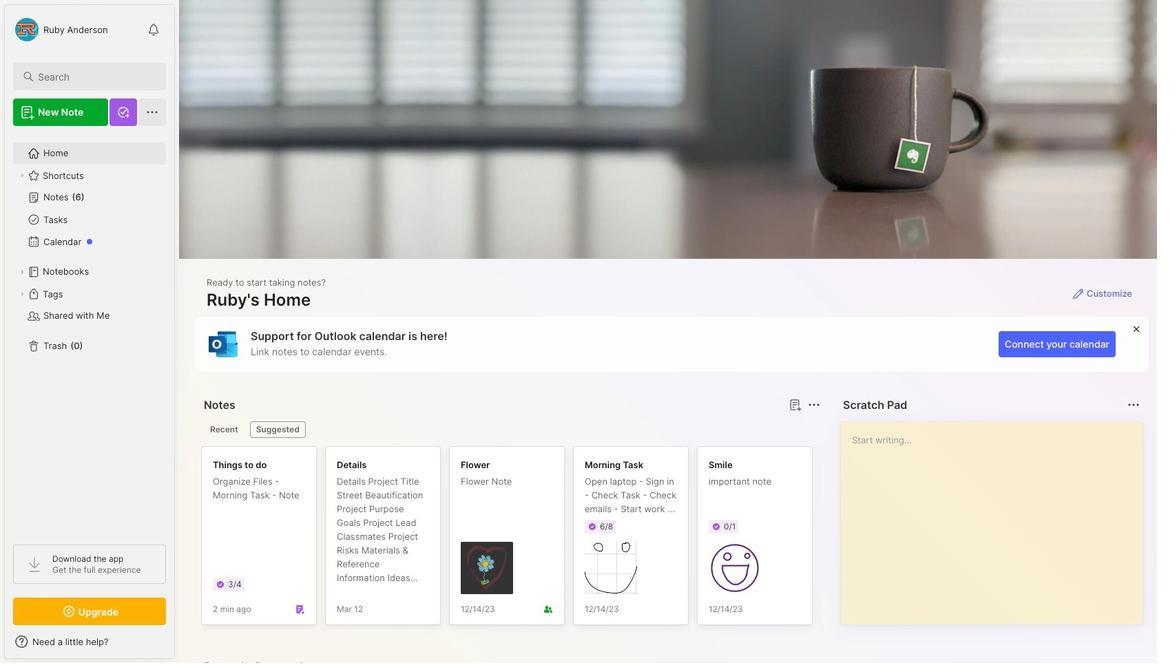 Task type: describe. For each thing, give the bounding box(es) containing it.
more actions image for second the more actions field from the top
[[1126, 659, 1143, 664]]

2 tab from the left
[[250, 422, 306, 438]]

WHAT'S NEW field
[[5, 631, 174, 653]]

none search field inside main element
[[38, 68, 154, 85]]

Search text field
[[38, 70, 154, 83]]

more actions image for second the more actions field from the bottom of the page
[[1126, 397, 1143, 414]]

tree inside main element
[[5, 134, 174, 533]]

2 thumbnail image from the left
[[585, 542, 638, 595]]

3 thumbnail image from the left
[[709, 542, 762, 595]]



Task type: locate. For each thing, give the bounding box(es) containing it.
1 more actions image from the top
[[1126, 397, 1143, 414]]

None search field
[[38, 68, 154, 85]]

1 vertical spatial more actions field
[[1125, 657, 1144, 664]]

0 horizontal spatial tab
[[204, 422, 244, 438]]

1 thumbnail image from the left
[[461, 542, 513, 595]]

main element
[[0, 0, 179, 664]]

More actions field
[[1125, 396, 1144, 415], [1125, 657, 1144, 664]]

Account field
[[13, 16, 108, 43]]

tab
[[204, 422, 244, 438], [250, 422, 306, 438]]

tab list
[[204, 422, 819, 438]]

1 more actions field from the top
[[1125, 396, 1144, 415]]

1 horizontal spatial tab
[[250, 422, 306, 438]]

row group
[[201, 447, 1070, 634]]

2 more actions image from the top
[[1126, 659, 1143, 664]]

1 tab from the left
[[204, 422, 244, 438]]

more actions image
[[1126, 397, 1143, 414], [1126, 659, 1143, 664]]

1 vertical spatial more actions image
[[1126, 659, 1143, 664]]

expand notebooks image
[[18, 268, 26, 276]]

1 horizontal spatial thumbnail image
[[585, 542, 638, 595]]

2 horizontal spatial thumbnail image
[[709, 542, 762, 595]]

thumbnail image
[[461, 542, 513, 595], [585, 542, 638, 595], [709, 542, 762, 595]]

2 more actions field from the top
[[1125, 657, 1144, 664]]

expand tags image
[[18, 290, 26, 298]]

tree
[[5, 134, 174, 533]]

Start writing… text field
[[853, 422, 1143, 614]]

0 vertical spatial more actions field
[[1125, 396, 1144, 415]]

0 horizontal spatial thumbnail image
[[461, 542, 513, 595]]

click to collapse image
[[174, 638, 184, 655]]

0 vertical spatial more actions image
[[1126, 397, 1143, 414]]



Task type: vqa. For each thing, say whether or not it's contained in the screenshot.
Morning Task Open laptop - Sign in - Check Task - Check emails - Start work - Go on lunch - Meeting - End of day
no



